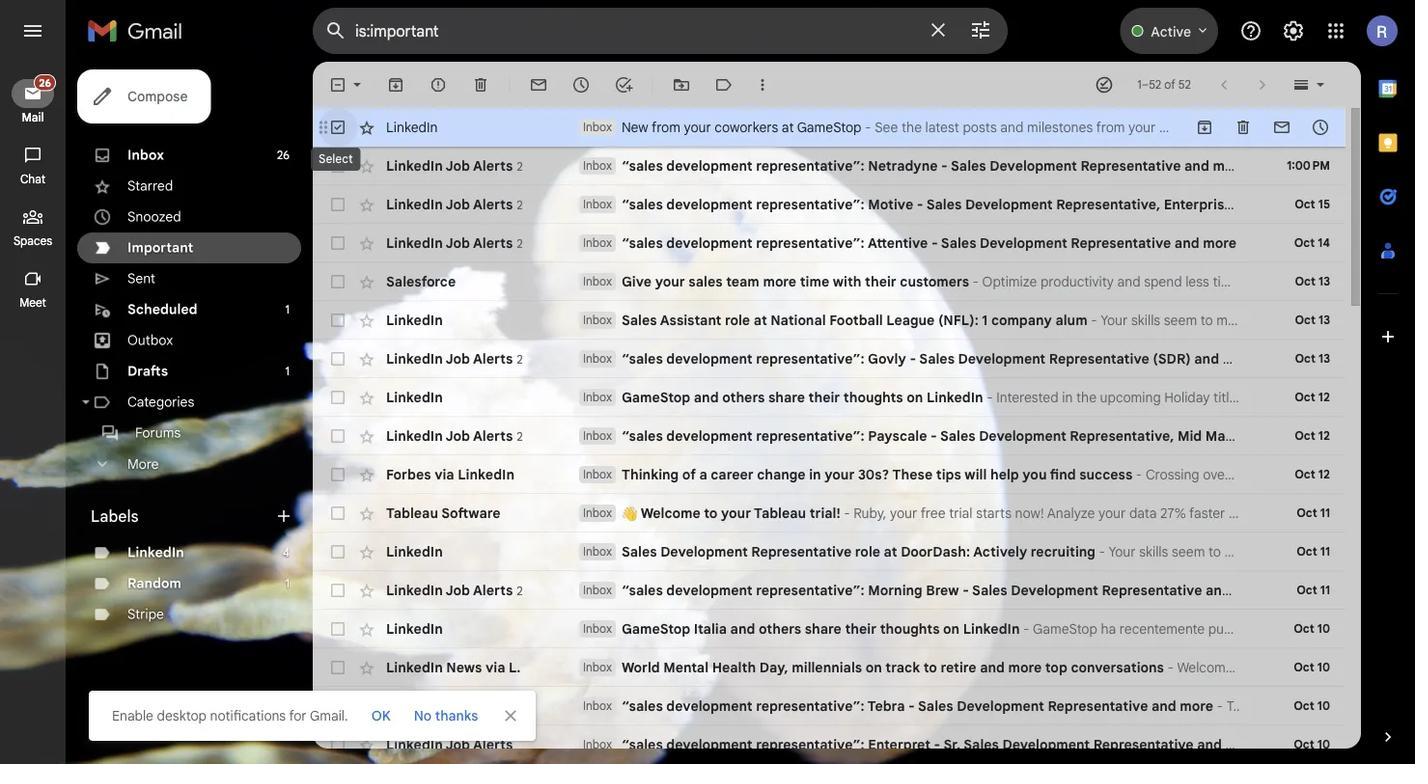 Task type: vqa. For each thing, say whether or not it's contained in the screenshot.
Spaces heading
yes



Task type: describe. For each thing, give the bounding box(es) containing it.
no thanks link
[[406, 699, 486, 734]]

5 ͏ from the left
[[1237, 119, 1241, 136]]

inbox thinking of a career change in your 30s? these tips will help you find success -
[[583, 466, 1146, 483]]

alerts for "sales development representative": attentive - sales development representative and more
[[473, 234, 513, 251]]

random link
[[127, 576, 181, 592]]

1 vertical spatial 26
[[277, 148, 290, 163]]

assistant
[[660, 312, 722, 329]]

linkedin job alerts 2 for "sales development representative": motive - sales development representative, enterprise and more
[[386, 196, 523, 213]]

ok
[[371, 708, 391, 725]]

1 11 from the top
[[1321, 507, 1331, 521]]

4 10 from the top
[[1318, 738, 1331, 753]]

2 oct 12 from the top
[[1295, 429, 1331, 444]]

inbox for others
[[583, 622, 612, 637]]

development down recruiting
[[1011, 582, 1099, 599]]

alerts for "sales development representative": payscale - sales development representative, mid market and more
[[473, 428, 513, 444]]

inbox for at
[[583, 313, 612, 328]]

8 row from the top
[[313, 379, 1346, 417]]

1 13 from the top
[[1319, 275, 1331, 289]]

14 row from the top
[[313, 610, 1346, 649]]

l.
[[509, 660, 521, 677]]

41 ͏ from the left
[[1362, 119, 1365, 136]]

inbox for tebra
[[583, 700, 612, 714]]

6 row from the top
[[313, 301, 1346, 340]]

job for "sales development representative": morning brew - sales development representative and more
[[446, 582, 470, 599]]

1 horizontal spatial via
[[486, 660, 506, 677]]

more
[[127, 456, 159, 473]]

2 for "sales development representative": payscale - sales development representative, mid market and more
[[517, 430, 523, 444]]

inbox for morning
[[583, 584, 612, 598]]

"sales for payscale
[[622, 428, 663, 445]]

31 ͏ from the left
[[1327, 119, 1331, 136]]

linkedin job alerts 2 for "sales development representative": payscale - sales development representative, mid market and more
[[386, 428, 523, 444]]

main menu image
[[21, 19, 44, 42]]

7 row from the top
[[313, 340, 1346, 379]]

1 for random
[[285, 577, 290, 592]]

tips
[[937, 466, 962, 483]]

inbox "sales development representative": motive - sales development representative, enterprise and more oct 15
[[583, 196, 1331, 213]]

2 tableau from the left
[[754, 505, 807, 522]]

25 ͏ from the left
[[1306, 119, 1310, 136]]

26 inside navigation
[[39, 76, 51, 89]]

select
[[319, 152, 353, 167]]

17 row from the top
[[313, 726, 1346, 765]]

alerts for "sales development representative": motive - sales development representative, enterprise and more
[[473, 196, 513, 213]]

gmail image
[[87, 12, 192, 50]]

starred link
[[127, 178, 173, 195]]

1 horizontal spatial role
[[856, 544, 881, 561]]

55 ͏ from the left
[[1410, 119, 1414, 136]]

sales right sr.
[[964, 737, 999, 754]]

46 ͏ from the left
[[1379, 119, 1383, 136]]

development for enterpret
[[667, 737, 753, 754]]

oct 11 for "sales development representative": morning brew - sales development representative and more
[[1297, 584, 1331, 598]]

2 52 from the left
[[1179, 78, 1191, 92]]

inbox give your sales team more time with their customers -
[[583, 273, 983, 290]]

1 oct 13 from the top
[[1296, 275, 1331, 289]]

4 oct 10 from the top
[[1294, 738, 1331, 753]]

development for attentive
[[980, 235, 1068, 252]]

meet
[[19, 296, 46, 310]]

posts
[[963, 119, 997, 136]]

0 vertical spatial share
[[769, 389, 805, 406]]

representative": for enterpret
[[756, 737, 865, 754]]

38 ͏ from the left
[[1351, 119, 1355, 136]]

11 for sales development representative role at doordash: actively recruiting
[[1321, 545, 1331, 560]]

inbox "sales development representative": attentive - sales development representative and more -
[[583, 235, 1250, 252]]

inbox for enterpret
[[583, 738, 612, 753]]

35 ͏ from the left
[[1341, 119, 1345, 136]]

oct 11 for sales development representative role at doordash: actively recruiting
[[1297, 545, 1331, 560]]

linkedin job alerts for "sales development representative": tebra - sales development representative and more
[[386, 698, 513, 715]]

categories
[[127, 394, 194, 411]]

brew
[[926, 582, 960, 599]]

job for "sales development representative": govly - sales development representative (sdr) and more
[[446, 350, 470, 367]]

3 oct 13 from the top
[[1296, 352, 1331, 367]]

top
[[1046, 660, 1068, 677]]

your down career
[[721, 505, 751, 522]]

scheduled
[[127, 301, 198, 318]]

"sales for attentive
[[622, 235, 663, 252]]

mental
[[664, 660, 709, 677]]

random
[[127, 576, 181, 592]]

with
[[833, 273, 862, 290]]

career
[[711, 466, 754, 483]]

representative": for attentive
[[756, 235, 865, 252]]

12 for gamestop and others share their thoughts on linkedin
[[1319, 391, 1331, 405]]

a
[[700, 466, 708, 483]]

job for "sales development representative": attentive - sales development representative and more
[[446, 234, 470, 251]]

alerts for "sales development representative": govly - sales development representative (sdr) and more
[[473, 350, 513, 367]]

linkedin job alerts 2 for "sales development representative": morning brew - sales development representative and more
[[386, 582, 523, 599]]

development for morning
[[667, 582, 753, 599]]

37 ͏ from the left
[[1348, 119, 1351, 136]]

oct 12 for gamestop and others share their thoughts on linkedin
[[1295, 391, 1331, 405]]

52 ͏ from the left
[[1400, 119, 1403, 136]]

2 ͏ from the left
[[1227, 119, 1230, 136]]

job for "sales development representative": motive - sales development representative, enterprise and more
[[446, 196, 470, 213]]

drafts link
[[127, 363, 168, 380]]

at for your
[[782, 119, 794, 136]]

netradyne
[[869, 157, 938, 174]]

gamestop for others
[[622, 389, 691, 406]]

development for netradyne
[[667, 157, 753, 174]]

inbox for coworkers
[[583, 120, 612, 135]]

sales down the posts
[[951, 157, 987, 174]]

forbes via linkedin
[[386, 466, 515, 483]]

job for "sales development representative": payscale - sales development representative, mid market and more
[[446, 428, 470, 444]]

representative": for govly
[[756, 351, 865, 367]]

1 vertical spatial to
[[924, 660, 938, 677]]

linkedin job alerts 2 for "sales development representative": govly - sales development representative (sdr) and more
[[386, 350, 523, 367]]

17 ͏ from the left
[[1279, 119, 1282, 136]]

sales down 👋 image
[[622, 544, 657, 561]]

👋 image
[[622, 506, 638, 523]]

team
[[726, 273, 760, 290]]

1 tableau from the left
[[386, 505, 438, 522]]

56 ͏ from the left
[[1414, 119, 1416, 136]]

inbox sales development representative role at doordash: actively recruiting -
[[583, 544, 1109, 561]]

1 52 from the left
[[1149, 78, 1162, 92]]

thanks
[[435, 708, 478, 725]]

help
[[991, 466, 1020, 483]]

report spam image
[[429, 75, 448, 95]]

gmail.
[[310, 708, 348, 725]]

enable
[[112, 708, 154, 725]]

1 inside row
[[982, 312, 988, 329]]

3 13 from the top
[[1319, 352, 1331, 367]]

row containing tableau software
[[313, 494, 1346, 533]]

inbox world mental health day, millennials on track to retire and more top conversations -
[[583, 660, 1178, 677]]

0 vertical spatial thoughts
[[844, 389, 904, 406]]

18 ͏ from the left
[[1282, 119, 1286, 136]]

sales up inbox "sales development representative": attentive - sales development representative and more -
[[927, 196, 962, 213]]

forums
[[135, 425, 181, 442]]

1 52 of 52
[[1138, 78, 1191, 92]]

1 10 from the top
[[1318, 622, 1331, 637]]

1 vertical spatial others
[[759, 621, 802, 638]]

30 ͏ from the left
[[1324, 119, 1327, 136]]

of for 52
[[1165, 78, 1176, 92]]

spaces
[[13, 234, 52, 249]]

2 vertical spatial on
[[866, 660, 882, 677]]

27 ͏ from the left
[[1313, 119, 1317, 136]]

2 10 from the top
[[1318, 661, 1331, 676]]

12 row from the top
[[313, 533, 1346, 572]]

govly
[[868, 351, 907, 367]]

development down top at bottom
[[1003, 737, 1090, 754]]

representative, for enterprise
[[1057, 196, 1161, 213]]

linkedin job alerts 2 for "sales development representative": netradyne - sales development representative and more
[[386, 157, 523, 174]]

outbox
[[127, 332, 173, 349]]

health
[[712, 660, 756, 677]]

conversations
[[1071, 660, 1165, 677]]

45 ͏ from the left
[[1376, 119, 1379, 136]]

19 ͏ from the left
[[1286, 119, 1289, 136]]

43 ͏ from the left
[[1369, 119, 1372, 136]]

sales down actively
[[973, 582, 1008, 599]]

48 ͏ from the left
[[1386, 119, 1390, 136]]

morning
[[869, 582, 923, 599]]

actively
[[974, 544, 1028, 561]]

salesforce
[[386, 273, 456, 290]]

meet heading
[[0, 296, 66, 311]]

54 ͏ from the left
[[1407, 119, 1410, 136]]

linkedin link
[[127, 545, 184, 562]]

ok link
[[364, 699, 399, 734]]

alerts for "sales development representative": netradyne - sales development representative and more
[[473, 157, 513, 174]]

toolbar inside main content
[[1186, 118, 1340, 137]]

11 ͏ from the left
[[1258, 119, 1261, 136]]

job for "sales development representative": netradyne - sales development representative and more
[[446, 157, 470, 174]]

47 ͏ from the left
[[1383, 119, 1386, 136]]

0 vertical spatial their
[[865, 273, 897, 290]]

oct 14
[[1295, 236, 1331, 251]]

more image
[[753, 75, 773, 95]]

2 for "sales development representative": morning brew - sales development representative and more
[[517, 584, 523, 599]]

toggle split pane mode image
[[1292, 75, 1311, 95]]

inbox sales assistant role at national football league (nfl): 1 company alum -
[[583, 312, 1101, 329]]

32 ͏ from the left
[[1331, 119, 1334, 136]]

inbox "sales development representative": netradyne - sales development representative and more
[[583, 157, 1247, 174]]

14 ͏ from the left
[[1268, 119, 1272, 136]]

sales down inbox "sales development representative": motive - sales development representative, enterprise and more oct 15
[[941, 235, 977, 252]]

39 ͏ from the left
[[1355, 119, 1358, 136]]

16 row from the top
[[313, 688, 1346, 726]]

starred
[[127, 178, 173, 195]]

51 ͏ from the left
[[1396, 119, 1400, 136]]

4
[[283, 546, 290, 561]]

0 vertical spatial others
[[723, 389, 765, 406]]

linkedin job alerts for "sales development representative": enterpret - sr. sales development representative and more
[[386, 737, 513, 754]]

you
[[1023, 466, 1047, 483]]

15
[[1319, 197, 1331, 212]]

trial!
[[810, 505, 841, 522]]

8 alerts from the top
[[473, 737, 513, 754]]

2 vertical spatial their
[[845, 621, 877, 638]]

inbox for netradyne
[[583, 159, 612, 173]]

9 ͏ from the left
[[1251, 119, 1255, 136]]

(nfl):
[[939, 312, 979, 329]]

chat heading
[[0, 172, 66, 187]]

retire
[[941, 660, 977, 677]]

sales down give
[[622, 312, 657, 329]]

inbox gamestop italia and others share their thoughts on linkedin -
[[583, 621, 1033, 638]]

enterpret
[[869, 737, 931, 754]]

gamestop for and
[[622, 621, 691, 638]]

13 ͏ from the left
[[1265, 119, 1268, 136]]

the
[[902, 119, 922, 136]]

3 oct 10 from the top
[[1294, 700, 1331, 714]]

Search in mail search field
[[313, 8, 1008, 54]]

sales down (nfl):
[[920, 351, 955, 367]]

stripe
[[127, 606, 164, 623]]

compose button
[[77, 70, 211, 124]]

20 ͏ from the left
[[1289, 119, 1293, 136]]

compose
[[127, 88, 188, 105]]

welcome to your tableau trial!
[[638, 505, 841, 522]]

1 oct 10 from the top
[[1294, 622, 1331, 637]]

12 ͏ from the left
[[1261, 119, 1265, 136]]

1 vertical spatial share
[[805, 621, 842, 638]]

23 ͏ from the left
[[1300, 119, 1303, 136]]

2 row from the top
[[313, 147, 1346, 185]]

9 row from the top
[[313, 417, 1346, 456]]

representative": for morning
[[756, 582, 865, 599]]

italia
[[694, 621, 727, 638]]

15 ͏ from the left
[[1272, 119, 1275, 136]]

archive image
[[386, 75, 406, 95]]

desktop
[[157, 708, 207, 725]]

1 from from the left
[[652, 119, 681, 136]]

7 alerts from the top
[[473, 698, 513, 715]]

mail
[[22, 111, 44, 125]]

33 ͏ from the left
[[1334, 119, 1338, 136]]

change
[[757, 466, 806, 483]]

1 coworkers from the left
[[715, 119, 779, 136]]

millennials
[[792, 660, 863, 677]]

4 ͏ from the left
[[1234, 119, 1237, 136]]

1 row from the top
[[313, 108, 1416, 147]]

sales up inbox "sales development representative": enterpret - sr. sales development representative and more
[[918, 698, 954, 715]]

2 oct 10 from the top
[[1294, 661, 1331, 676]]

inbox for share
[[583, 391, 612, 405]]

4 row from the top
[[313, 224, 1346, 263]]

clear search image
[[919, 11, 958, 49]]

development for attentive
[[667, 235, 753, 252]]

2 coworkers from the left
[[1160, 119, 1223, 136]]

attentive
[[868, 235, 928, 252]]

3 ͏ from the left
[[1230, 119, 1234, 136]]

3 row from the top
[[313, 185, 1346, 224]]

"sales for govly
[[622, 351, 663, 367]]

new
[[622, 119, 649, 136]]

34 ͏ from the left
[[1338, 119, 1341, 136]]

2 from from the left
[[1097, 119, 1126, 136]]

inbox "sales development representative": govly - sales development representative (sdr) and more
[[583, 351, 1257, 367]]

no thanks
[[414, 708, 478, 725]]

for
[[289, 708, 307, 725]]

important link
[[127, 240, 193, 256]]

inbox "sales development representative": enterpret - sr. sales development representative and more
[[583, 737, 1260, 754]]



Task type: locate. For each thing, give the bounding box(es) containing it.
1 horizontal spatial of
[[1165, 78, 1176, 92]]

share up change
[[769, 389, 805, 406]]

26 left select
[[277, 148, 290, 163]]

representative": for payscale
[[756, 428, 865, 445]]

1 vertical spatial oct 12
[[1295, 429, 1331, 444]]

(sdr)
[[1153, 351, 1191, 367]]

1 for drafts
[[285, 365, 290, 379]]

delete image
[[471, 75, 491, 95]]

development up you on the right bottom of the page
[[979, 428, 1067, 445]]

oct 11
[[1297, 507, 1331, 521], [1297, 545, 1331, 560], [1297, 584, 1331, 598]]

mid
[[1178, 428, 1203, 445]]

3 development from the top
[[667, 235, 753, 252]]

others up career
[[723, 389, 765, 406]]

inbox inside inbox gamestop italia and others share their thoughts on linkedin -
[[583, 622, 612, 637]]

0 vertical spatial on
[[907, 389, 924, 406]]

6 ͏ from the left
[[1241, 119, 1244, 136]]

inbox inside inbox sales assistant role at national football league (nfl): 1 company alum -
[[583, 313, 612, 328]]

stripe link
[[127, 606, 164, 623]]

1 vertical spatial 12
[[1319, 429, 1331, 444]]

3 11 from the top
[[1321, 584, 1331, 598]]

inbox inside inbox "sales development representative": motive - sales development representative, enterprise and more oct 15
[[583, 197, 612, 212]]

from down offline sync status "icon"
[[1097, 119, 1126, 136]]

navigation
[[0, 62, 68, 765]]

football
[[830, 312, 883, 329]]

categories link
[[127, 394, 194, 411]]

inbox "sales development representative": morning brew - sales development representative and more
[[583, 582, 1268, 599]]

spaces heading
[[0, 234, 66, 249]]

2
[[517, 159, 523, 174], [517, 198, 523, 212], [517, 236, 523, 251], [517, 352, 523, 367], [517, 430, 523, 444], [517, 584, 523, 599]]

8 development from the top
[[667, 737, 753, 754]]

alerts
[[473, 157, 513, 174], [473, 196, 513, 213], [473, 234, 513, 251], [473, 350, 513, 367], [473, 428, 513, 444], [473, 582, 513, 599], [473, 698, 513, 715], [473, 737, 513, 754]]

their right with
[[865, 273, 897, 290]]

2 13 from the top
[[1319, 313, 1331, 328]]

enterprise
[[1164, 196, 1233, 213]]

26 up mail heading
[[39, 76, 51, 89]]

49 ͏ from the left
[[1390, 119, 1393, 136]]

tebra
[[868, 698, 905, 715]]

8 ͏ from the left
[[1248, 119, 1251, 136]]

0 vertical spatial 26
[[39, 76, 51, 89]]

6 2 from the top
[[517, 584, 523, 599]]

0 horizontal spatial from
[[652, 119, 681, 136]]

settings image
[[1283, 19, 1306, 42]]

your right in
[[825, 466, 855, 483]]

inbox inside the inbox "sales development representative": govly - sales development representative (sdr) and more
[[583, 352, 612, 367]]

1 vertical spatial role
[[856, 544, 881, 561]]

1 horizontal spatial from
[[1097, 119, 1126, 136]]

motive
[[869, 196, 914, 213]]

payscale
[[869, 428, 928, 445]]

linkedin job alerts down the linkedin news via l.
[[386, 698, 513, 715]]

1 vertical spatial oct 11
[[1297, 545, 1331, 560]]

12 for thinking of a career change in your 30s? these tips will help you find success
[[1319, 468, 1331, 482]]

your right give
[[655, 273, 685, 290]]

5 2 from the top
[[517, 430, 523, 444]]

sales up tips
[[941, 428, 976, 445]]

1 vertical spatial at
[[754, 312, 767, 329]]

these
[[893, 466, 933, 483]]

inbox inside inbox "sales development representative": attentive - sales development representative and more -
[[583, 236, 612, 251]]

search in mail image
[[319, 14, 353, 48]]

representative": for motive
[[756, 196, 865, 213]]

alert containing enable desktop notifications for gmail.
[[31, 44, 1385, 742]]

2 vertical spatial 12
[[1319, 468, 1331, 482]]

2 vertical spatial 11
[[1321, 584, 1331, 598]]

53 ͏ from the left
[[1403, 119, 1407, 136]]

2 vertical spatial at
[[884, 544, 898, 561]]

development for motive
[[966, 196, 1053, 213]]

2 for "sales development representative": netradyne - sales development representative and more
[[517, 159, 523, 174]]

1 horizontal spatial at
[[782, 119, 794, 136]]

alerts for "sales development representative": morning brew - sales development representative and more
[[473, 582, 513, 599]]

row containing linkedin news via l.
[[313, 649, 1346, 688]]

1 vertical spatial on
[[944, 621, 960, 638]]

development for motive
[[667, 196, 753, 213]]

development
[[667, 157, 753, 174], [667, 196, 753, 213], [667, 235, 753, 252], [667, 351, 753, 367], [667, 428, 753, 445], [667, 582, 753, 599], [667, 698, 753, 715], [667, 737, 753, 754]]

of right offline sync status "icon"
[[1165, 78, 1176, 92]]

day,
[[760, 660, 789, 677]]

2 for "sales development representative": govly - sales development representative (sdr) and more
[[517, 352, 523, 367]]

role down team
[[725, 312, 751, 329]]

toolbar
[[1186, 118, 1340, 137]]

mail heading
[[0, 110, 66, 126]]

1
[[1138, 78, 1142, 92], [285, 303, 290, 317], [982, 312, 988, 329], [285, 365, 290, 379], [285, 577, 290, 592]]

inbox inside inbox gamestop and others share their thoughts on linkedin -
[[583, 391, 612, 405]]

league
[[887, 312, 935, 329]]

1 vertical spatial of
[[683, 466, 696, 483]]

at for representative
[[884, 544, 898, 561]]

1 vertical spatial 11
[[1321, 545, 1331, 560]]

1 vertical spatial linkedin job alerts
[[386, 737, 513, 754]]

development
[[990, 157, 1078, 174], [966, 196, 1053, 213], [980, 235, 1068, 252], [959, 351, 1046, 367], [979, 428, 1067, 445], [661, 544, 748, 561], [1011, 582, 1099, 599], [957, 698, 1045, 715], [1003, 737, 1090, 754]]

14
[[1319, 236, 1331, 251]]

development for tebra
[[667, 698, 753, 715]]

news
[[446, 660, 482, 677]]

16 ͏ from the left
[[1275, 119, 1279, 136]]

5 alerts from the top
[[473, 428, 513, 444]]

"sales for tebra
[[622, 698, 663, 715]]

oct 12
[[1295, 391, 1331, 405], [1295, 429, 1331, 444], [1295, 468, 1331, 482]]

inbox "sales development representative": payscale - sales development representative, mid market and more
[[583, 428, 1318, 445]]

6 linkedin job alerts 2 from the top
[[386, 582, 523, 599]]

"sales for motive
[[622, 196, 663, 213]]

company
[[992, 312, 1052, 329]]

1 horizontal spatial 26
[[277, 148, 290, 163]]

2 oct 11 from the top
[[1297, 545, 1331, 560]]

development down welcome at the bottom of page
[[661, 544, 748, 561]]

offline sync status image
[[1095, 75, 1114, 95]]

2 vertical spatial oct 11
[[1297, 584, 1331, 598]]

7 development from the top
[[667, 698, 753, 715]]

development down retire
[[957, 698, 1045, 715]]

0 vertical spatial of
[[1165, 78, 1176, 92]]

oct 10
[[1294, 622, 1331, 637], [1294, 661, 1331, 676], [1294, 700, 1331, 714], [1294, 738, 1331, 753]]

alum
[[1056, 312, 1088, 329]]

"sales for enterpret
[[622, 737, 663, 754]]

share
[[769, 389, 805, 406], [805, 621, 842, 638]]

inbox inside 'inbox "sales development representative": netradyne - sales development representative and more'
[[583, 159, 612, 173]]

4 "sales from the top
[[622, 351, 663, 367]]

0 horizontal spatial to
[[704, 505, 718, 522]]

4 job from the top
[[446, 350, 470, 367]]

add to tasks image
[[614, 75, 634, 95]]

representative": for tebra
[[756, 698, 865, 715]]

via
[[435, 466, 455, 483], [486, 660, 506, 677]]

10 row from the top
[[313, 456, 1346, 494]]

1 horizontal spatial on
[[907, 389, 924, 406]]

2 linkedin job alerts from the top
[[386, 737, 513, 754]]

on left track
[[866, 660, 882, 677]]

development for netradyne
[[990, 157, 1078, 174]]

-
[[865, 119, 872, 136], [942, 157, 948, 174], [917, 196, 924, 213], [932, 235, 938, 252], [1240, 235, 1247, 252], [973, 273, 979, 290], [1092, 312, 1098, 329], [910, 351, 917, 367], [987, 389, 993, 406], [931, 428, 938, 445], [1137, 466, 1143, 483], [841, 505, 854, 522], [1099, 544, 1106, 561], [963, 582, 970, 599], [1024, 621, 1030, 638], [1168, 660, 1174, 677], [909, 698, 915, 715], [1217, 698, 1224, 715], [934, 737, 941, 754]]

representative": for netradyne
[[756, 157, 865, 174]]

sr.
[[944, 737, 961, 754]]

1 vertical spatial 13
[[1319, 313, 1331, 328]]

row
[[313, 108, 1416, 147], [313, 147, 1346, 185], [313, 185, 1346, 224], [313, 224, 1346, 263], [313, 263, 1346, 301], [313, 301, 1346, 340], [313, 340, 1346, 379], [313, 379, 1346, 417], [313, 417, 1346, 456], [313, 456, 1346, 494], [313, 494, 1346, 533], [313, 533, 1346, 572], [313, 572, 1346, 610], [313, 610, 1346, 649], [313, 649, 1346, 688], [313, 688, 1346, 726], [313, 726, 1346, 765]]

thoughts up track
[[880, 621, 940, 638]]

tableau down change
[[754, 505, 807, 522]]

1:00 pm
[[1287, 159, 1331, 173]]

21 ͏ from the left
[[1293, 119, 1296, 136]]

2 linkedin job alerts 2 from the top
[[386, 196, 523, 213]]

time
[[800, 273, 830, 290]]

important
[[127, 240, 193, 256]]

success
[[1080, 466, 1133, 483]]

3 10 from the top
[[1318, 700, 1331, 714]]

on up retire
[[944, 621, 960, 638]]

None checkbox
[[328, 118, 348, 137], [328, 156, 348, 176], [328, 388, 348, 408], [328, 504, 348, 523], [328, 620, 348, 639], [328, 118, 348, 137], [328, 156, 348, 176], [328, 388, 348, 408], [328, 504, 348, 523], [328, 620, 348, 639]]

inbox for team
[[583, 275, 612, 289]]

inbox inside inbox "sales development representative": tebra - sales development representative and more -
[[583, 700, 612, 714]]

0 vertical spatial at
[[782, 119, 794, 136]]

row containing forbes via linkedin
[[313, 456, 1346, 494]]

oct inside inbox "sales development representative": motive - sales development representative, enterprise and more oct 15
[[1295, 197, 1316, 212]]

inbox inside inbox world mental health day, millennials on track to retire and more top conversations -
[[583, 661, 612, 676]]

1 linkedin job alerts 2 from the top
[[386, 157, 523, 174]]

navigation containing mail
[[0, 62, 68, 765]]

40 ͏ from the left
[[1358, 119, 1362, 136]]

linkedin job alerts down no thanks "link"
[[386, 737, 513, 754]]

linkedin news via l.
[[386, 660, 521, 677]]

10 ͏ from the left
[[1255, 119, 1258, 136]]

2 12 from the top
[[1319, 429, 1331, 444]]

0 horizontal spatial at
[[754, 312, 767, 329]]

tableau down forbes
[[386, 505, 438, 522]]

3 linkedin job alerts 2 from the top
[[386, 234, 523, 251]]

24 ͏ from the left
[[1303, 119, 1306, 136]]

role up morning
[[856, 544, 881, 561]]

gamestop
[[797, 119, 862, 136], [622, 389, 691, 406], [622, 621, 691, 638]]

main content
[[313, 62, 1416, 765]]

2 horizontal spatial at
[[884, 544, 898, 561]]

inbox for career
[[583, 468, 612, 482]]

row containing salesforce
[[313, 263, 1346, 301]]

1 linkedin job alerts from the top
[[386, 698, 513, 715]]

2 vertical spatial 13
[[1319, 352, 1331, 367]]

customers
[[900, 273, 970, 290]]

6 representative": from the top
[[756, 582, 865, 599]]

inbox for govly
[[583, 352, 612, 367]]

inbox inside inbox "sales development representative": payscale - sales development representative, mid market and more
[[583, 429, 612, 444]]

thinking
[[622, 466, 679, 483]]

42 ͏ from the left
[[1365, 119, 1369, 136]]

alert
[[31, 44, 1385, 742]]

sales
[[689, 273, 723, 290]]

scheduled link
[[127, 301, 198, 318]]

their up inbox world mental health day, millennials on track to retire and more top conversations -
[[845, 621, 877, 638]]

0 vertical spatial 13
[[1319, 275, 1331, 289]]

0 horizontal spatial tableau
[[386, 505, 438, 522]]

select tooltip
[[311, 138, 361, 181]]

2 2 from the top
[[517, 198, 523, 212]]

software
[[442, 505, 501, 522]]

0 vertical spatial oct 11
[[1297, 507, 1331, 521]]

drafts
[[127, 363, 168, 380]]

of
[[1165, 78, 1176, 92], [683, 466, 696, 483]]

1 ͏ from the left
[[1223, 119, 1227, 136]]

6 job from the top
[[446, 582, 470, 599]]

2 horizontal spatial on
[[944, 621, 960, 638]]

representative
[[1081, 157, 1182, 174], [1071, 235, 1172, 252], [1050, 351, 1150, 367], [752, 544, 852, 561], [1102, 582, 1203, 599], [1048, 698, 1149, 715], [1094, 737, 1194, 754]]

inbox for motive
[[583, 197, 612, 212]]

inbox inside inbox give your sales team more time with their customers -
[[583, 275, 612, 289]]

representative, for mid
[[1070, 428, 1175, 445]]

share up millennials
[[805, 621, 842, 638]]

inbox for role
[[583, 545, 612, 560]]

None checkbox
[[328, 75, 348, 95], [328, 195, 348, 214], [328, 234, 348, 253], [328, 272, 348, 292], [328, 311, 348, 330], [328, 350, 348, 369], [328, 427, 348, 446], [328, 465, 348, 485], [328, 543, 348, 562], [328, 581, 348, 601], [328, 659, 348, 678], [328, 736, 348, 755], [328, 75, 348, 95], [328, 195, 348, 214], [328, 234, 348, 253], [328, 272, 348, 292], [328, 311, 348, 330], [328, 350, 348, 369], [328, 427, 348, 446], [328, 465, 348, 485], [328, 543, 348, 562], [328, 581, 348, 601], [328, 659, 348, 678], [328, 736, 348, 755]]

1 vertical spatial representative,
[[1070, 428, 1175, 445]]

0 vertical spatial linkedin job alerts
[[386, 698, 513, 715]]

0 horizontal spatial 52
[[1149, 78, 1162, 92]]

development down milestones
[[990, 157, 1078, 174]]

5 development from the top
[[667, 428, 753, 445]]

on down the inbox "sales development representative": govly - sales development representative (sdr) and more
[[907, 389, 924, 406]]

oct 12 for thinking of a career change in your 30s? these tips will help you find success
[[1295, 468, 1331, 482]]

to down 'a'
[[704, 505, 718, 522]]

1 horizontal spatial coworkers
[[1160, 119, 1223, 136]]

national
[[771, 312, 826, 329]]

advanced search options image
[[962, 11, 1001, 49]]

see
[[875, 119, 899, 136]]

"sales
[[622, 157, 663, 174], [622, 196, 663, 213], [622, 235, 663, 252], [622, 351, 663, 367], [622, 428, 663, 445], [622, 582, 663, 599], [622, 698, 663, 715], [622, 737, 663, 754]]

labels
[[91, 507, 139, 526]]

tab list
[[1362, 62, 1416, 695]]

2 vertical spatial gamestop
[[622, 621, 691, 638]]

29 ͏ from the left
[[1320, 119, 1324, 136]]

8 job from the top
[[446, 737, 470, 754]]

2 vertical spatial oct 12
[[1295, 468, 1331, 482]]

0 horizontal spatial of
[[683, 466, 696, 483]]

11 row from the top
[[313, 494, 1346, 533]]

development down company
[[959, 351, 1046, 367]]

gamestop up world
[[622, 621, 691, 638]]

50 ͏ from the left
[[1393, 119, 1396, 136]]

development for payscale
[[979, 428, 1067, 445]]

no
[[414, 708, 432, 725]]

role
[[725, 312, 751, 329], [856, 544, 881, 561]]

of for thinking
[[683, 466, 696, 483]]

representative,
[[1057, 196, 1161, 213], [1070, 428, 1175, 445]]

36 ͏ from the left
[[1345, 119, 1348, 136]]

inbox new from your coworkers at gamestop - see the latest posts and milestones from your coworkers ͏ ͏ ͏ ͏ ͏ ͏ ͏ ͏ ͏ ͏ ͏ ͏ ͏ ͏ ͏ ͏ ͏ ͏ ͏ ͏ ͏ ͏ ͏ ͏ ͏ ͏ ͏ ͏ ͏ ͏ ͏ ͏ ͏ ͏ ͏ ͏ ͏ ͏ ͏ ͏ ͏ ͏ ͏ ͏ ͏ ͏ ͏ ͏ ͏ ͏ ͏ ͏ ͏ ͏ ͏ ͏
[[583, 119, 1416, 136]]

find
[[1051, 466, 1076, 483]]

1 horizontal spatial tableau
[[754, 505, 807, 522]]

representative, left enterprise
[[1057, 196, 1161, 213]]

development for govly
[[959, 351, 1046, 367]]

via right forbes
[[435, 466, 455, 483]]

5 "sales from the top
[[622, 428, 663, 445]]

1 vertical spatial via
[[486, 660, 506, 677]]

2 11 from the top
[[1321, 545, 1331, 560]]

doordash:
[[901, 544, 971, 561]]

4 alerts from the top
[[473, 350, 513, 367]]

2 vertical spatial oct 13
[[1296, 352, 1331, 367]]

inbox inside inbox new from your coworkers at gamestop - see the latest posts and milestones from your coworkers ͏ ͏ ͏ ͏ ͏ ͏ ͏ ͏ ͏ ͏ ͏ ͏ ͏ ͏ ͏ ͏ ͏ ͏ ͏ ͏ ͏ ͏ ͏ ͏ ͏ ͏ ͏ ͏ ͏ ͏ ͏ ͏ ͏ ͏ ͏ ͏ ͏ ͏ ͏ ͏ ͏ ͏ ͏ ͏ ͏ ͏ ͏ ͏ ͏ ͏ ͏ ͏ ͏ ͏ ͏ ͏
[[583, 120, 612, 135]]

0 vertical spatial via
[[435, 466, 455, 483]]

linkedin job alerts 2
[[386, 157, 523, 174], [386, 196, 523, 213], [386, 234, 523, 251], [386, 350, 523, 367], [386, 428, 523, 444], [386, 582, 523, 599]]

inbox for day,
[[583, 661, 612, 676]]

1 job from the top
[[446, 157, 470, 174]]

2 for "sales development representative": attentive - sales development representative and more
[[517, 236, 523, 251]]

0 vertical spatial 12
[[1319, 391, 1331, 405]]

3 representative": from the top
[[756, 235, 865, 252]]

snoozed
[[127, 209, 181, 226]]

inbox inside inbox "sales development representative": morning brew - sales development representative and more
[[583, 584, 612, 598]]

latest
[[926, 119, 960, 136]]

development down inbox new from your coworkers at gamestop - see the latest posts and milestones from your coworkers ͏ ͏ ͏ ͏ ͏ ͏ ͏ ͏ ͏ ͏ ͏ ͏ ͏ ͏ ͏ ͏ ͏ ͏ ͏ ͏ ͏ ͏ ͏ ͏ ͏ ͏ ͏ ͏ ͏ ͏ ͏ ͏ ͏ ͏ ͏ ͏ ͏ ͏ ͏ ͏ ͏ ͏ ͏ ͏ ͏ ͏ ͏ ͏ ͏ ͏ ͏ ͏ ͏ ͏ ͏ ͏
[[966, 196, 1053, 213]]

development for govly
[[667, 351, 753, 367]]

development for payscale
[[667, 428, 753, 445]]

6 alerts from the top
[[473, 582, 513, 599]]

sent
[[127, 270, 155, 287]]

chat
[[20, 172, 45, 187]]

2 oct 13 from the top
[[1296, 313, 1331, 328]]

Search in mail text field
[[355, 21, 916, 41]]

7 ͏ from the left
[[1244, 119, 1248, 136]]

inbox for payscale
[[583, 429, 612, 444]]

1 for scheduled
[[285, 303, 290, 317]]

4 2 from the top
[[517, 352, 523, 367]]

development up company
[[980, 235, 1068, 252]]

"sales for netradyne
[[622, 157, 663, 174]]

0 vertical spatial 11
[[1321, 507, 1331, 521]]

0 horizontal spatial role
[[725, 312, 751, 329]]

inbox
[[583, 120, 612, 135], [127, 147, 164, 164], [583, 159, 612, 173], [583, 197, 612, 212], [583, 236, 612, 251], [583, 275, 612, 289], [583, 313, 612, 328], [583, 352, 612, 367], [583, 391, 612, 405], [583, 429, 612, 444], [583, 468, 612, 482], [583, 507, 612, 521], [583, 545, 612, 560], [583, 584, 612, 598], [583, 622, 612, 637], [583, 661, 612, 676], [583, 700, 612, 714], [583, 738, 612, 753]]

2 representative": from the top
[[756, 196, 865, 213]]

0 horizontal spatial coworkers
[[715, 119, 779, 136]]

1 vertical spatial gamestop
[[622, 389, 691, 406]]

inbox gamestop and others share their thoughts on linkedin -
[[583, 389, 997, 406]]

snooze image
[[572, 75, 591, 95]]

thoughts down govly
[[844, 389, 904, 406]]

13
[[1319, 275, 1331, 289], [1319, 313, 1331, 328], [1319, 352, 1331, 367]]

7 job from the top
[[446, 698, 470, 715]]

3 oct 12 from the top
[[1295, 468, 1331, 482]]

development for tebra
[[957, 698, 1045, 715]]

inbox inside inbox sales development representative role at doordash: actively recruiting -
[[583, 545, 612, 560]]

mark as unread image
[[529, 75, 549, 95]]

4 development from the top
[[667, 351, 753, 367]]

move to image
[[672, 75, 691, 95]]

your down 1 52 of 52 on the right of the page
[[1129, 119, 1156, 136]]

1 vertical spatial thoughts
[[880, 621, 940, 638]]

28 ͏ from the left
[[1317, 119, 1320, 136]]

labels image
[[715, 75, 734, 95]]

1 horizontal spatial 52
[[1179, 78, 1191, 92]]

their up in
[[809, 389, 840, 406]]

0 horizontal spatial via
[[435, 466, 455, 483]]

0 vertical spatial oct 12
[[1295, 391, 1331, 405]]

5 linkedin job alerts 2 from the top
[[386, 428, 523, 444]]

2 for "sales development representative": motive - sales development representative, enterprise and more
[[517, 198, 523, 212]]

0 horizontal spatial on
[[866, 660, 882, 677]]

26 ͏ from the left
[[1310, 119, 1313, 136]]

main content containing linkedin
[[313, 62, 1416, 765]]

your down move to icon at the top of page
[[684, 119, 712, 136]]

1 vertical spatial their
[[809, 389, 840, 406]]

inbox for attentive
[[583, 236, 612, 251]]

gamestop left see
[[797, 119, 862, 136]]

22 ͏ from the left
[[1296, 119, 1300, 136]]

tableau software
[[386, 505, 501, 522]]

2 "sales from the top
[[622, 196, 663, 213]]

0 vertical spatial oct 13
[[1296, 275, 1331, 289]]

labels heading
[[91, 507, 274, 526]]

0 vertical spatial representative,
[[1057, 196, 1161, 213]]

"sales for morning
[[622, 582, 663, 599]]

will
[[965, 466, 987, 483]]

gamestop up thinking
[[622, 389, 691, 406]]

7 "sales from the top
[[622, 698, 663, 715]]

more button
[[77, 449, 301, 480]]

1 oct 11 from the top
[[1297, 507, 1331, 521]]

from right the new
[[652, 119, 681, 136]]

market
[[1206, 428, 1253, 445]]

0 vertical spatial role
[[725, 312, 751, 329]]

52
[[1149, 78, 1162, 92], [1179, 78, 1191, 92]]

linkedin job alerts 2 for "sales development representative": attentive - sales development representative and more
[[386, 234, 523, 251]]

6 "sales from the top
[[622, 582, 663, 599]]

representative, up "success"
[[1070, 428, 1175, 445]]

of left 'a'
[[683, 466, 696, 483]]

sales
[[951, 157, 987, 174], [927, 196, 962, 213], [941, 235, 977, 252], [622, 312, 657, 329], [920, 351, 955, 367], [941, 428, 976, 445], [622, 544, 657, 561], [973, 582, 1008, 599], [918, 698, 954, 715], [964, 737, 999, 754]]

via left l.
[[486, 660, 506, 677]]

0 horizontal spatial 26
[[39, 76, 51, 89]]

inbox inside inbox thinking of a career change in your 30s? these tips will help you find success -
[[583, 468, 612, 482]]

sent link
[[127, 270, 155, 287]]

support image
[[1240, 19, 1263, 42]]

in
[[809, 466, 822, 483]]

coworkers down 1 52 of 52 on the right of the page
[[1160, 119, 1223, 136]]

1 vertical spatial oct 13
[[1296, 313, 1331, 328]]

enable desktop notifications for gmail.
[[112, 708, 348, 725]]

1 12 from the top
[[1319, 391, 1331, 405]]

0 vertical spatial to
[[704, 505, 718, 522]]

2 alerts from the top
[[473, 196, 513, 213]]

44 ͏ from the left
[[1372, 119, 1376, 136]]

3 "sales from the top
[[622, 235, 663, 252]]

13 row from the top
[[313, 572, 1346, 610]]

others up day,
[[759, 621, 802, 638]]

8 representative": from the top
[[756, 737, 865, 754]]

1 horizontal spatial to
[[924, 660, 938, 677]]

0 vertical spatial gamestop
[[797, 119, 862, 136]]

to right track
[[924, 660, 938, 677]]

11 for "sales development representative": morning brew - sales development representative and more
[[1321, 584, 1331, 598]]

coworkers down more icon
[[715, 119, 779, 136]]

inbox inside inbox "sales development representative": enterpret - sr. sales development representative and more
[[583, 738, 612, 753]]

outbox link
[[127, 332, 173, 349]]

4 representative": from the top
[[756, 351, 865, 367]]

7 representative": from the top
[[756, 698, 865, 715]]



